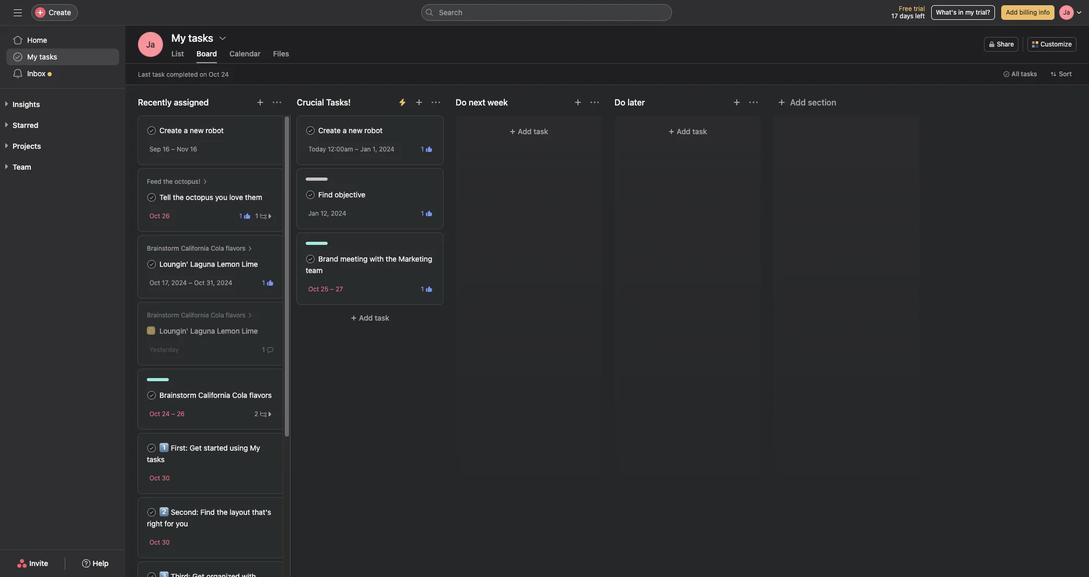 Task type: describe. For each thing, give the bounding box(es) containing it.
using
[[230, 444, 248, 453]]

calendar link
[[229, 49, 261, 63]]

add task button for do later
[[621, 122, 755, 141]]

0 vertical spatial brainstorm california cola flavors
[[147, 245, 245, 252]]

jan 12, 2024 button
[[308, 210, 346, 217]]

oct left 25
[[308, 285, 319, 293]]

feed
[[147, 178, 161, 186]]

completed checkbox left tell
[[145, 191, 158, 204]]

invite
[[29, 559, 48, 568]]

jan 12, 2024
[[308, 210, 346, 217]]

completed image for tell the octopus you love them
[[145, 191, 158, 204]]

objective
[[335, 190, 365, 199]]

completed checkbox up oct 17, 2024 – oct 31, 2024
[[145, 258, 158, 271]]

oct 26 button
[[149, 212, 170, 220]]

31,
[[206, 279, 215, 287]]

completed checkbox up right
[[145, 506, 158, 519]]

my tasks
[[171, 32, 213, 44]]

projects button
[[0, 141, 41, 152]]

2 laguna from the top
[[190, 327, 215, 335]]

2️⃣ second: find the layout that's right for you
[[147, 508, 271, 528]]

what's
[[936, 8, 957, 16]]

completed image up jan 12, 2024 button
[[304, 189, 317, 201]]

sep
[[149, 145, 161, 153]]

starred button
[[0, 120, 38, 131]]

projects
[[13, 142, 41, 150]]

27
[[336, 285, 343, 293]]

more section actions image for recently assigned
[[273, 98, 281, 107]]

completed checkbox up today
[[304, 124, 317, 137]]

home link
[[6, 32, 119, 49]]

today
[[308, 145, 326, 153]]

– left 31, on the left top of page
[[189, 279, 192, 287]]

2 16 from the left
[[190, 145, 197, 153]]

2 vertical spatial cola
[[232, 391, 247, 400]]

help button
[[75, 554, 115, 573]]

right
[[147, 519, 162, 528]]

add inside button
[[1006, 8, 1018, 16]]

add task button for do next week
[[462, 122, 596, 141]]

oct up 1️⃣
[[149, 410, 160, 418]]

starred
[[13, 121, 38, 130]]

1 horizontal spatial find
[[318, 190, 333, 199]]

inbox link
[[6, 65, 119, 82]]

all tasks
[[1011, 70, 1037, 78]]

completed image for brand meeting with the marketing team
[[304, 253, 317, 265]]

new for recently assigned
[[190, 126, 204, 135]]

oct 30 button for right
[[149, 539, 170, 547]]

billing
[[1019, 8, 1037, 16]]

2️⃣
[[159, 508, 169, 517]]

2 vertical spatial brainstorm
[[159, 391, 196, 400]]

get
[[190, 444, 202, 453]]

1 vertical spatial brainstorm
[[147, 311, 179, 319]]

2024 right 31, on the left top of page
[[217, 279, 232, 287]]

30 for right
[[162, 539, 170, 547]]

show options image
[[218, 34, 227, 42]]

left
[[915, 12, 925, 20]]

0 horizontal spatial add task button
[[297, 309, 443, 328]]

crucial tasks!
[[297, 98, 351, 107]]

free trial 17 days left
[[891, 5, 925, 20]]

2 loungin' from the top
[[159, 327, 188, 335]]

list link
[[171, 49, 184, 63]]

tasks for my tasks
[[39, 52, 57, 61]]

tasks for all tasks
[[1021, 70, 1037, 78]]

add billing info
[[1006, 8, 1050, 16]]

– for oct 25 – 27
[[330, 285, 334, 293]]

hide sidebar image
[[14, 8, 22, 17]]

ja button
[[138, 32, 163, 57]]

oct 24 – 26
[[149, 410, 185, 418]]

ja
[[146, 40, 155, 49]]

1 vertical spatial brainstorm california cola flavors
[[147, 311, 245, 319]]

insights
[[13, 100, 40, 109]]

0 vertical spatial california
[[181, 245, 209, 252]]

the inside 2️⃣ second: find the layout that's right for you
[[217, 508, 228, 517]]

first:
[[171, 444, 188, 453]]

add task image for recently assigned
[[256, 98, 264, 107]]

1 add task image from the left
[[415, 98, 423, 107]]

them
[[245, 193, 262, 202]]

search
[[439, 8, 462, 17]]

add section
[[790, 98, 836, 107]]

oct 30 for tasks
[[149, 474, 170, 482]]

2024 right 12, at left top
[[331, 210, 346, 217]]

completed checkbox down right
[[145, 571, 158, 577]]

0 vertical spatial 26
[[162, 212, 170, 220]]

insights button
[[0, 99, 40, 110]]

add inside button
[[790, 98, 806, 107]]

meeting
[[340, 254, 368, 263]]

1,
[[373, 145, 377, 153]]

2 vertical spatial flavors
[[249, 391, 272, 400]]

octopus
[[186, 193, 213, 202]]

a for recently assigned
[[184, 126, 188, 135]]

my
[[965, 8, 974, 16]]

0 vertical spatial brainstorm
[[147, 245, 179, 252]]

tasks inside 1️⃣ first: get started using my tasks
[[147, 455, 165, 464]]

completed
[[166, 70, 198, 78]]

rules for crucial tasks! image
[[398, 98, 407, 107]]

1 vertical spatial cola
[[211, 311, 224, 319]]

12:00am
[[328, 145, 353, 153]]

17,
[[162, 279, 170, 287]]

oct 17, 2024 – oct 31, 2024
[[149, 279, 232, 287]]

1 lemon from the top
[[217, 260, 240, 269]]

love
[[229, 193, 243, 202]]

share
[[997, 40, 1014, 48]]

changes requested image
[[147, 327, 155, 335]]

completed image for crucial tasks!
[[304, 124, 317, 137]]

feed the octopus!
[[147, 178, 200, 186]]

1️⃣
[[159, 444, 169, 453]]

2 vertical spatial brainstorm california cola flavors
[[159, 391, 272, 400]]

robot for crucial tasks!
[[364, 126, 383, 135]]

create button
[[31, 4, 78, 21]]

free
[[899, 5, 912, 13]]

tell the octopus you love them
[[159, 193, 262, 202]]

calendar
[[229, 49, 261, 58]]

do
[[456, 98, 467, 107]]

today 12:00am – jan 1, 2024
[[308, 145, 394, 153]]

completed image for brainstorm california cola flavors
[[145, 389, 158, 402]]

do next week
[[456, 98, 508, 107]]

team button
[[0, 162, 31, 172]]

my tasks link
[[6, 49, 119, 65]]

2 button
[[252, 409, 275, 419]]

a for crucial tasks!
[[343, 126, 347, 135]]

started
[[204, 444, 228, 453]]

oct left 17,
[[149, 279, 160, 287]]

0 vertical spatial flavors
[[226, 245, 245, 252]]

completed checkbox for brand meeting with the marketing team
[[304, 253, 317, 265]]

add task image for do next week
[[574, 98, 582, 107]]

completed image for 2️⃣ second: find the layout that's right for you
[[145, 506, 158, 519]]

sort button
[[1046, 67, 1076, 82]]

days
[[900, 12, 913, 20]]

inbox
[[27, 69, 45, 78]]

more section actions image for do next week
[[590, 98, 599, 107]]

completed image for 1️⃣ first: get started using my tasks
[[145, 442, 158, 455]]

oct right on
[[209, 70, 219, 78]]

create for crucial tasks!
[[318, 126, 341, 135]]

with
[[370, 254, 384, 263]]

for
[[164, 519, 174, 528]]

list
[[171, 49, 184, 58]]



Task type: vqa. For each thing, say whether or not it's contained in the screenshot.
the bottom Find
yes



Task type: locate. For each thing, give the bounding box(es) containing it.
loungin' up 'yesterday' button
[[159, 327, 188, 335]]

customize button
[[1027, 37, 1076, 52]]

share button
[[984, 37, 1019, 52]]

completed image for loungin' laguna lemon lime
[[145, 258, 158, 271]]

– right 12:00am
[[355, 145, 359, 153]]

1 30 from the top
[[162, 474, 170, 482]]

0 horizontal spatial robot
[[206, 126, 224, 135]]

– left the nov
[[171, 145, 175, 153]]

loungin' up 17,
[[159, 260, 188, 269]]

oct 30
[[149, 474, 170, 482], [149, 539, 170, 547]]

2 loungin' laguna lemon lime from the top
[[159, 327, 258, 335]]

oct left 31, on the left top of page
[[194, 279, 205, 287]]

task
[[152, 70, 165, 78], [534, 127, 548, 136], [692, 127, 707, 136], [375, 314, 389, 322]]

1 vertical spatial 30
[[162, 539, 170, 547]]

0 vertical spatial 30
[[162, 474, 170, 482]]

2 add task image from the left
[[733, 98, 741, 107]]

2024 right 1,
[[379, 145, 394, 153]]

octopus!
[[175, 178, 200, 186]]

loungin' laguna lemon lime up 31, on the left top of page
[[159, 260, 258, 269]]

1 horizontal spatial 24
[[221, 70, 229, 78]]

the right with at the top left of page
[[386, 254, 397, 263]]

my up inbox
[[27, 52, 37, 61]]

brainstorm up oct 24 – 26
[[159, 391, 196, 400]]

24 right on
[[221, 70, 229, 78]]

0 horizontal spatial my
[[27, 52, 37, 61]]

brainstorm california cola flavors up oct 17, 2024 – oct 31, 2024
[[147, 245, 245, 252]]

2 horizontal spatial tasks
[[1021, 70, 1037, 78]]

1 vertical spatial 24
[[162, 410, 170, 418]]

home
[[27, 36, 47, 44]]

a up the nov
[[184, 126, 188, 135]]

oct down tell
[[149, 212, 160, 220]]

the left layout
[[217, 508, 228, 517]]

completed image up oct 17, 2024 – oct 31, 2024
[[145, 258, 158, 271]]

1 more section actions image from the left
[[273, 98, 281, 107]]

the
[[163, 178, 173, 186], [173, 193, 184, 202], [386, 254, 397, 263], [217, 508, 228, 517]]

0 vertical spatial oct 30 button
[[149, 474, 170, 482]]

1 oct 30 button from the top
[[149, 474, 170, 482]]

1 new from the left
[[190, 126, 204, 135]]

12,
[[321, 210, 329, 217]]

you left the love
[[215, 193, 227, 202]]

Completed checkbox
[[145, 124, 158, 137], [304, 124, 317, 137], [145, 191, 158, 204], [145, 258, 158, 271], [145, 506, 158, 519], [145, 571, 158, 577]]

1 vertical spatial loungin'
[[159, 327, 188, 335]]

1 loungin' laguna lemon lime from the top
[[159, 260, 258, 269]]

add task image
[[256, 98, 264, 107], [574, 98, 582, 107]]

in
[[958, 8, 963, 16]]

1 horizontal spatial robot
[[364, 126, 383, 135]]

1 vertical spatial tasks
[[1021, 70, 1037, 78]]

2 vertical spatial california
[[198, 391, 230, 400]]

–
[[171, 145, 175, 153], [355, 145, 359, 153], [189, 279, 192, 287], [330, 285, 334, 293], [171, 410, 175, 418]]

brainstorm california cola flavors down oct 17, 2024 – oct 31, 2024
[[147, 311, 245, 319]]

1 vertical spatial oct 30
[[149, 539, 170, 547]]

1 create a new robot from the left
[[159, 126, 224, 135]]

2
[[254, 410, 258, 418]]

create a new robot
[[159, 126, 224, 135], [318, 126, 383, 135]]

a up 12:00am
[[343, 126, 347, 135]]

oct 26
[[149, 212, 170, 220]]

completed checkbox up jan 12, 2024 button
[[304, 189, 317, 201]]

2 horizontal spatial create
[[318, 126, 341, 135]]

add task image down calendar link
[[256, 98, 264, 107]]

tasks right all
[[1021, 70, 1037, 78]]

oct 30 down right
[[149, 539, 170, 547]]

find right second:
[[200, 508, 215, 517]]

0 horizontal spatial more section actions image
[[273, 98, 281, 107]]

more section actions image
[[749, 98, 758, 107]]

0 horizontal spatial new
[[190, 126, 204, 135]]

– left 27
[[330, 285, 334, 293]]

2 more section actions image from the left
[[432, 98, 440, 107]]

0 vertical spatial laguna
[[190, 260, 215, 269]]

25
[[321, 285, 328, 293]]

2024 right 17,
[[171, 279, 187, 287]]

30 for tasks
[[162, 474, 170, 482]]

oct 30 button down 1️⃣
[[149, 474, 170, 482]]

1 horizontal spatial jan
[[360, 145, 371, 153]]

customize
[[1041, 40, 1072, 48]]

17
[[891, 12, 898, 20]]

nov
[[177, 145, 188, 153]]

more section actions image left do
[[432, 98, 440, 107]]

1 button
[[419, 144, 434, 154], [419, 208, 434, 219], [237, 211, 253, 221], [253, 211, 275, 221], [260, 278, 275, 288], [419, 284, 434, 294], [260, 345, 275, 355]]

completed checkbox left 1️⃣
[[145, 442, 158, 455]]

completed image down right
[[145, 571, 158, 577]]

create up home link
[[49, 8, 71, 17]]

laguna
[[190, 260, 215, 269], [190, 327, 215, 335]]

completed checkbox for find objective
[[304, 189, 317, 201]]

all
[[1011, 70, 1019, 78]]

26 down tell
[[162, 212, 170, 220]]

the right 'feed'
[[163, 178, 173, 186]]

you down second:
[[176, 519, 188, 528]]

0 horizontal spatial 26
[[162, 212, 170, 220]]

1 vertical spatial jan
[[308, 210, 319, 217]]

0 vertical spatial cola
[[211, 245, 224, 252]]

trial
[[914, 5, 925, 13]]

2 30 from the top
[[162, 539, 170, 547]]

completed checkbox up oct 24 – 26
[[145, 389, 158, 402]]

add
[[1006, 8, 1018, 16], [790, 98, 806, 107], [518, 127, 532, 136], [677, 127, 690, 136], [359, 314, 373, 322]]

the right tell
[[173, 193, 184, 202]]

1 horizontal spatial add task
[[518, 127, 548, 136]]

jan left 1,
[[360, 145, 371, 153]]

1 horizontal spatial a
[[343, 126, 347, 135]]

jan left 12, at left top
[[308, 210, 319, 217]]

0 vertical spatial find
[[318, 190, 333, 199]]

1 vertical spatial loungin' laguna lemon lime
[[159, 327, 258, 335]]

last
[[138, 70, 151, 78]]

my
[[27, 52, 37, 61], [250, 444, 260, 453]]

2 oct 30 from the top
[[149, 539, 170, 547]]

0 vertical spatial oct 30
[[149, 474, 170, 482]]

1 vertical spatial lime
[[242, 327, 258, 335]]

completed image left 1️⃣
[[145, 442, 158, 455]]

create inside dropdown button
[[49, 8, 71, 17]]

completed image
[[145, 191, 158, 204], [304, 253, 317, 265], [145, 258, 158, 271], [145, 389, 158, 402], [145, 442, 158, 455], [145, 506, 158, 519], [145, 571, 158, 577]]

2 horizontal spatial add task
[[677, 127, 707, 136]]

2 a from the left
[[343, 126, 347, 135]]

brainstorm california cola flavors up 2
[[159, 391, 272, 400]]

30 down for
[[162, 539, 170, 547]]

0 vertical spatial lemon
[[217, 260, 240, 269]]

0 vertical spatial 24
[[221, 70, 229, 78]]

0 horizontal spatial a
[[184, 126, 188, 135]]

26
[[162, 212, 170, 220], [177, 410, 185, 418]]

oct 30 for right
[[149, 539, 170, 547]]

0 vertical spatial tasks
[[39, 52, 57, 61]]

1 add task image from the left
[[256, 98, 264, 107]]

brainstorm down oct 26 button
[[147, 245, 179, 252]]

2 add task image from the left
[[574, 98, 582, 107]]

completed image up today
[[304, 124, 317, 137]]

yesterday
[[149, 346, 179, 354]]

1 vertical spatial california
[[181, 311, 209, 319]]

0 horizontal spatial add task
[[359, 314, 389, 322]]

1 horizontal spatial create
[[159, 126, 182, 135]]

files link
[[273, 49, 289, 63]]

more section actions image
[[273, 98, 281, 107], [432, 98, 440, 107], [590, 98, 599, 107]]

board
[[196, 49, 217, 58]]

my inside global element
[[27, 52, 37, 61]]

1 vertical spatial find
[[200, 508, 215, 517]]

laguna up 31, on the left top of page
[[190, 260, 215, 269]]

1 horizontal spatial create a new robot
[[318, 126, 383, 135]]

1 vertical spatial my
[[250, 444, 260, 453]]

create a new robot for recently assigned
[[159, 126, 224, 135]]

completed image up oct 24 – 26
[[145, 389, 158, 402]]

create a new robot for crucial tasks!
[[318, 126, 383, 135]]

add task
[[518, 127, 548, 136], [677, 127, 707, 136], [359, 314, 389, 322]]

search button
[[421, 4, 672, 21]]

completed checkbox for brainstorm california cola flavors
[[145, 389, 158, 402]]

tasks down home
[[39, 52, 57, 61]]

2 oct 30 button from the top
[[149, 539, 170, 547]]

create up 'sep 16 – nov 16'
[[159, 126, 182, 135]]

add task image
[[415, 98, 423, 107], [733, 98, 741, 107]]

robot down recently assigned
[[206, 126, 224, 135]]

1 horizontal spatial 26
[[177, 410, 185, 418]]

0 horizontal spatial 16
[[163, 145, 170, 153]]

1 vertical spatial laguna
[[190, 327, 215, 335]]

1 horizontal spatial you
[[215, 193, 227, 202]]

0 horizontal spatial 24
[[162, 410, 170, 418]]

1 horizontal spatial more section actions image
[[432, 98, 440, 107]]

1 vertical spatial oct 30 button
[[149, 539, 170, 547]]

new up today 12:00am – jan 1, 2024
[[349, 126, 362, 135]]

search list box
[[421, 4, 672, 21]]

1 vertical spatial flavors
[[226, 311, 245, 319]]

more section actions image down files link in the top left of the page
[[273, 98, 281, 107]]

lemon
[[217, 260, 240, 269], [217, 327, 240, 335]]

oct 25 – 27
[[308, 285, 343, 293]]

0 horizontal spatial add task image
[[256, 98, 264, 107]]

section
[[808, 98, 836, 107]]

yesterday button
[[149, 346, 179, 354]]

2 horizontal spatial add task button
[[621, 122, 755, 141]]

add task image left 'do later'
[[574, 98, 582, 107]]

marketing
[[399, 254, 432, 263]]

completed image up right
[[145, 506, 158, 519]]

0 vertical spatial loungin'
[[159, 260, 188, 269]]

1 horizontal spatial my
[[250, 444, 260, 453]]

completed image
[[145, 124, 158, 137], [304, 124, 317, 137], [304, 189, 317, 201]]

loungin' laguna lemon lime down 31, on the left top of page
[[159, 327, 258, 335]]

create
[[49, 8, 71, 17], [159, 126, 182, 135], [318, 126, 341, 135]]

brainstorm
[[147, 245, 179, 252], [147, 311, 179, 319], [159, 391, 196, 400]]

new up 'sep 16 – nov 16'
[[190, 126, 204, 135]]

completed image left tell
[[145, 191, 158, 204]]

sep 16 – nov 16
[[149, 145, 197, 153]]

you inside 2️⃣ second: find the layout that's right for you
[[176, 519, 188, 528]]

create a new robot up the nov
[[159, 126, 224, 135]]

team
[[13, 163, 31, 171]]

what's in my trial?
[[936, 8, 990, 16]]

trial?
[[976, 8, 990, 16]]

1 robot from the left
[[206, 126, 224, 135]]

my right using at bottom
[[250, 444, 260, 453]]

completed checkbox up team
[[304, 253, 317, 265]]

a
[[184, 126, 188, 135], [343, 126, 347, 135]]

1 vertical spatial lemon
[[217, 327, 240, 335]]

1 horizontal spatial new
[[349, 126, 362, 135]]

0 vertical spatial lime
[[242, 260, 258, 269]]

1 a from the left
[[184, 126, 188, 135]]

2 horizontal spatial more section actions image
[[590, 98, 599, 107]]

oct
[[209, 70, 219, 78], [149, 212, 160, 220], [149, 279, 160, 287], [194, 279, 205, 287], [308, 285, 319, 293], [149, 410, 160, 418], [149, 474, 160, 482], [149, 539, 160, 547]]

find
[[318, 190, 333, 199], [200, 508, 215, 517]]

0 horizontal spatial add task image
[[415, 98, 423, 107]]

laguna down 31, on the left top of page
[[190, 327, 215, 335]]

add section button
[[773, 93, 840, 112]]

add task image right rules for crucial tasks! icon
[[415, 98, 423, 107]]

0 horizontal spatial you
[[176, 519, 188, 528]]

16 right the nov
[[190, 145, 197, 153]]

create for recently assigned
[[159, 126, 182, 135]]

on
[[200, 70, 207, 78]]

– for today 12:00am – jan 1, 2024
[[355, 145, 359, 153]]

0 vertical spatial loungin' laguna lemon lime
[[159, 260, 258, 269]]

new for crucial tasks!
[[349, 126, 362, 135]]

brainstorm california cola flavors
[[147, 245, 245, 252], [147, 311, 245, 319], [159, 391, 272, 400]]

completed image for recently assigned
[[145, 124, 158, 137]]

global element
[[0, 26, 125, 88]]

brand
[[318, 254, 338, 263]]

24 up 1️⃣
[[162, 410, 170, 418]]

next week
[[469, 98, 508, 107]]

files
[[273, 49, 289, 58]]

add task image left more section actions icon
[[733, 98, 741, 107]]

all tasks button
[[998, 67, 1042, 82]]

0 horizontal spatial find
[[200, 508, 215, 517]]

completed checkbox up the sep
[[145, 124, 158, 137]]

1 horizontal spatial tasks
[[147, 455, 165, 464]]

oct 30 button for tasks
[[149, 474, 170, 482]]

add task for do later
[[677, 127, 707, 136]]

oct 30 button down right
[[149, 539, 170, 547]]

robot
[[206, 126, 224, 135], [364, 126, 383, 135]]

oct 30 down 1️⃣
[[149, 474, 170, 482]]

30 down 1️⃣
[[162, 474, 170, 482]]

2 lime from the top
[[242, 327, 258, 335]]

1 oct 30 from the top
[[149, 474, 170, 482]]

Completed checkbox
[[304, 189, 317, 201], [304, 253, 317, 265], [145, 389, 158, 402], [145, 442, 158, 455]]

1 vertical spatial 26
[[177, 410, 185, 418]]

robot for recently assigned
[[206, 126, 224, 135]]

add task for do next week
[[518, 127, 548, 136]]

2024
[[379, 145, 394, 153], [331, 210, 346, 217], [171, 279, 187, 287], [217, 279, 232, 287]]

26 up first:
[[177, 410, 185, 418]]

oct down right
[[149, 539, 160, 547]]

brainstorm up changes requested icon
[[147, 311, 179, 319]]

1 vertical spatial you
[[176, 519, 188, 528]]

16 right the sep
[[163, 145, 170, 153]]

oct down 1️⃣
[[149, 474, 160, 482]]

2 vertical spatial tasks
[[147, 455, 165, 464]]

2 new from the left
[[349, 126, 362, 135]]

completed image up the sep
[[145, 124, 158, 137]]

– for sep 16 – nov 16
[[171, 145, 175, 153]]

0 vertical spatial my
[[27, 52, 37, 61]]

my inside 1️⃣ first: get started using my tasks
[[250, 444, 260, 453]]

robot up 1,
[[364, 126, 383, 135]]

tasks inside dropdown button
[[1021, 70, 1037, 78]]

the inside brand meeting with the marketing team
[[386, 254, 397, 263]]

new
[[190, 126, 204, 135], [349, 126, 362, 135]]

more section actions image left 'do later'
[[590, 98, 599, 107]]

flavors
[[226, 245, 245, 252], [226, 311, 245, 319], [249, 391, 272, 400]]

0 vertical spatial you
[[215, 193, 227, 202]]

1 loungin' from the top
[[159, 260, 188, 269]]

my tasks
[[27, 52, 57, 61]]

find up 12, at left top
[[318, 190, 333, 199]]

1 horizontal spatial add task image
[[733, 98, 741, 107]]

3 more section actions image from the left
[[590, 98, 599, 107]]

2 create a new robot from the left
[[318, 126, 383, 135]]

tasks
[[39, 52, 57, 61], [1021, 70, 1037, 78], [147, 455, 165, 464]]

1 horizontal spatial 16
[[190, 145, 197, 153]]

– up first:
[[171, 410, 175, 418]]

1 horizontal spatial add task image
[[574, 98, 582, 107]]

0 vertical spatial jan
[[360, 145, 371, 153]]

0 horizontal spatial create
[[49, 8, 71, 17]]

1 laguna from the top
[[190, 260, 215, 269]]

tasks inside global element
[[39, 52, 57, 61]]

lime
[[242, 260, 258, 269], [242, 327, 258, 335]]

create up 12:00am
[[318, 126, 341, 135]]

1 16 from the left
[[163, 145, 170, 153]]

0 horizontal spatial tasks
[[39, 52, 57, 61]]

do later
[[615, 98, 645, 107]]

that's
[[252, 508, 271, 517]]

0 horizontal spatial jan
[[308, 210, 319, 217]]

create a new robot up today 12:00am – jan 1, 2024
[[318, 126, 383, 135]]

what's in my trial? button
[[931, 5, 995, 20]]

help
[[93, 559, 109, 568]]

1 horizontal spatial add task button
[[462, 122, 596, 141]]

0 horizontal spatial create a new robot
[[159, 126, 224, 135]]

1 lime from the top
[[242, 260, 258, 269]]

tell
[[159, 193, 171, 202]]

last task completed on oct 24
[[138, 70, 229, 78]]

layout
[[230, 508, 250, 517]]

invite button
[[10, 554, 55, 573]]

california
[[181, 245, 209, 252], [181, 311, 209, 319], [198, 391, 230, 400]]

tasks down 1️⃣
[[147, 455, 165, 464]]

sort
[[1059, 70, 1072, 78]]

you
[[215, 193, 227, 202], [176, 519, 188, 528]]

completed image up team
[[304, 253, 317, 265]]

2 lemon from the top
[[217, 327, 240, 335]]

find inside 2️⃣ second: find the layout that's right for you
[[200, 508, 215, 517]]

2 robot from the left
[[364, 126, 383, 135]]

– for oct 24 – 26
[[171, 410, 175, 418]]

completed checkbox for 1️⃣ first: get started using my tasks
[[145, 442, 158, 455]]



